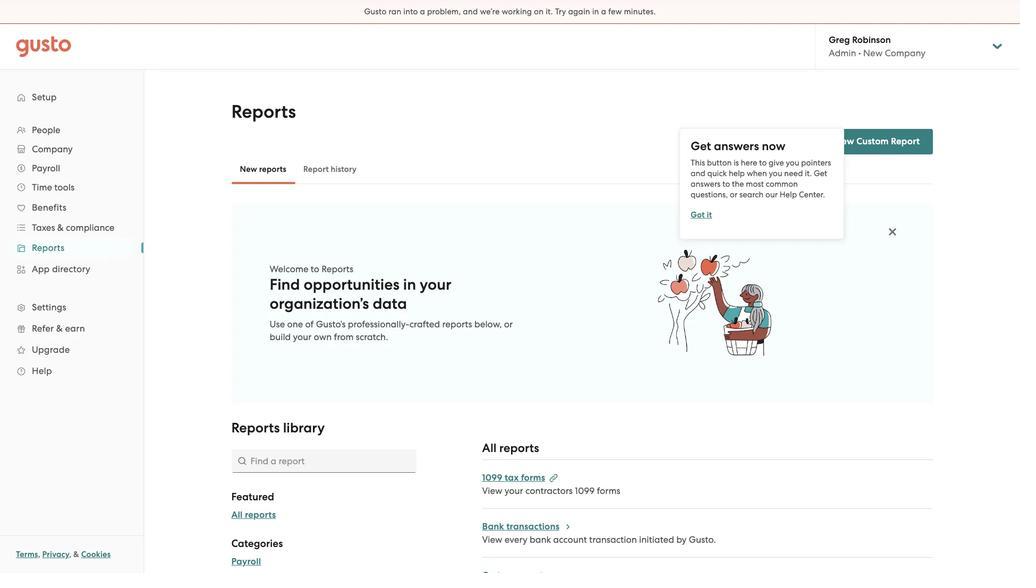 Task type: locate. For each thing, give the bounding box(es) containing it.
terms
[[16, 550, 38, 560]]

tools
[[54, 182, 74, 193]]

every
[[505, 535, 527, 546]]

you
[[786, 158, 799, 168], [769, 169, 782, 178]]

1 view from the top
[[482, 486, 502, 497]]

button
[[707, 158, 732, 168]]

1 horizontal spatial it.
[[805, 169, 812, 178]]

new inside greg robinson admin • new company
[[863, 48, 883, 58]]

0 horizontal spatial report
[[303, 165, 329, 174]]

0 horizontal spatial your
[[293, 332, 312, 343]]

payroll button
[[231, 556, 261, 569]]

reports tab list
[[231, 155, 933, 184]]

Report Search bar field
[[231, 450, 416, 473]]

1 vertical spatial forms
[[597, 486, 620, 497]]

1 vertical spatial you
[[769, 169, 782, 178]]

view down bank
[[482, 535, 502, 546]]

answers up "is"
[[714, 139, 759, 153]]

need
[[784, 169, 803, 178]]

gusto's
[[316, 319, 346, 330]]

in inside 'welcome to reports find opportunities in your organization's data'
[[403, 276, 416, 294]]

0 horizontal spatial to
[[311, 264, 319, 275]]

get up this
[[691, 139, 711, 153]]

1 vertical spatial in
[[403, 276, 416, 294]]

taxes & compliance
[[32, 223, 114, 233]]

1 vertical spatial company
[[32, 144, 73, 155]]

& right taxes
[[57, 223, 64, 233]]

history
[[331, 165, 357, 174]]

1 vertical spatial report
[[303, 165, 329, 174]]

it.
[[546, 7, 553, 16], [805, 169, 812, 178]]

answers
[[714, 139, 759, 153], [691, 179, 721, 189]]

help inside get answers now this button is here to give you pointers and quick help when you need it. get answers to the most common questions, or search our help center.
[[780, 190, 797, 199]]

2 vertical spatial to
[[311, 264, 319, 275]]

minutes.
[[624, 7, 656, 16]]

2 horizontal spatial to
[[759, 158, 767, 168]]

welcome
[[270, 264, 308, 275]]

payroll up time on the top of the page
[[32, 163, 60, 174]]

, left privacy
[[38, 550, 40, 560]]

0 horizontal spatial payroll
[[32, 163, 60, 174]]

working
[[502, 7, 532, 16]]

in
[[592, 7, 599, 16], [403, 276, 416, 294]]

help down common
[[780, 190, 797, 199]]

you down the "give"
[[769, 169, 782, 178]]

0 vertical spatial &
[[57, 223, 64, 233]]

payroll
[[32, 163, 60, 174], [231, 557, 261, 568]]

1 vertical spatial it.
[[805, 169, 812, 178]]

your down one
[[293, 332, 312, 343]]

to
[[759, 158, 767, 168], [723, 179, 730, 189], [311, 264, 319, 275]]

transactions
[[506, 522, 559, 533]]

upgrade
[[32, 345, 70, 355]]

it. down pointers
[[805, 169, 812, 178]]

and left we're
[[463, 7, 478, 16]]

1 horizontal spatial or
[[730, 190, 737, 199]]

all reports up tax
[[482, 441, 539, 456]]

settings
[[32, 302, 66, 313]]

1 vertical spatial view
[[482, 535, 502, 546]]

all reports down featured
[[231, 510, 276, 521]]

0 horizontal spatial get
[[691, 139, 711, 153]]

1 vertical spatial new
[[835, 136, 854, 147]]

forms up transaction
[[597, 486, 620, 497]]

0 vertical spatial report
[[891, 136, 920, 147]]

2 vertical spatial your
[[505, 486, 523, 497]]

or
[[730, 190, 737, 199], [504, 319, 513, 330]]

terms link
[[16, 550, 38, 560]]

reports link
[[11, 239, 133, 258]]

payroll inside dropdown button
[[32, 163, 60, 174]]

or inside get answers now this button is here to give you pointers and quick help when you need it. get answers to the most common questions, or search our help center.
[[730, 190, 737, 199]]

get down pointers
[[814, 169, 827, 178]]

greg robinson admin • new company
[[829, 35, 926, 58]]

new custom report link
[[809, 129, 933, 155]]

2 vertical spatial new
[[240, 165, 257, 174]]

privacy link
[[42, 550, 69, 560]]

0 vertical spatial company
[[885, 48, 926, 58]]

time
[[32, 182, 52, 193]]

1 vertical spatial or
[[504, 319, 513, 330]]

0 vertical spatial you
[[786, 158, 799, 168]]

most
[[746, 179, 764, 189]]

1 vertical spatial help
[[32, 366, 52, 377]]

answers up questions,
[[691, 179, 721, 189]]

all down featured
[[231, 510, 243, 521]]

report inside button
[[303, 165, 329, 174]]

& inside taxes & compliance dropdown button
[[57, 223, 64, 233]]

1 horizontal spatial new
[[835, 136, 854, 147]]

by
[[676, 535, 687, 546]]

few
[[608, 7, 622, 16]]

you up need in the right of the page
[[786, 158, 799, 168]]

own
[[314, 332, 332, 343]]

0 horizontal spatial 1099
[[482, 473, 502, 484]]

0 horizontal spatial and
[[463, 7, 478, 16]]

0 vertical spatial help
[[780, 190, 797, 199]]

1 horizontal spatial your
[[420, 276, 451, 294]]

0 horizontal spatial new
[[240, 165, 257, 174]]

1 a from the left
[[420, 7, 425, 16]]

new inside button
[[240, 165, 257, 174]]

1 vertical spatial &
[[56, 324, 63, 334]]

0 vertical spatial new
[[863, 48, 883, 58]]

1 vertical spatial your
[[293, 332, 312, 343]]

or right below,
[[504, 319, 513, 330]]

data
[[373, 295, 407, 313]]

contractors
[[525, 486, 573, 497]]

& left the earn
[[56, 324, 63, 334]]

account
[[553, 535, 587, 546]]

a right "into"
[[420, 7, 425, 16]]

refer
[[32, 324, 54, 334]]

1 horizontal spatial a
[[601, 7, 606, 16]]

view
[[482, 486, 502, 497], [482, 535, 502, 546]]

refer & earn
[[32, 324, 85, 334]]

& for earn
[[56, 324, 63, 334]]

your down 1099 tax forms
[[505, 486, 523, 497]]

report history
[[303, 165, 357, 174]]

1 horizontal spatial get
[[814, 169, 827, 178]]

1 vertical spatial all
[[231, 510, 243, 521]]

all inside button
[[231, 510, 243, 521]]

& left the cookies button
[[73, 550, 79, 560]]

we're
[[480, 7, 500, 16]]

1 vertical spatial payroll
[[231, 557, 261, 568]]

use one of gusto's professionally-crafted reports below, or build your own from scratch.
[[270, 319, 513, 343]]

crafted
[[410, 319, 440, 330]]

0 horizontal spatial a
[[420, 7, 425, 16]]

help down the upgrade
[[32, 366, 52, 377]]

1 horizontal spatial help
[[780, 190, 797, 199]]

1 horizontal spatial in
[[592, 7, 599, 16]]

directory
[[52, 264, 90, 275]]

1 horizontal spatial forms
[[597, 486, 620, 497]]

0 horizontal spatial help
[[32, 366, 52, 377]]

greg
[[829, 35, 850, 46]]

earn
[[65, 324, 85, 334]]

2 horizontal spatial your
[[505, 486, 523, 497]]

in up data
[[403, 276, 416, 294]]

0 vertical spatial all reports
[[482, 441, 539, 456]]

when
[[747, 169, 767, 178]]

view down 1099 tax forms
[[482, 486, 502, 497]]

0 horizontal spatial or
[[504, 319, 513, 330]]

1 horizontal spatial all reports
[[482, 441, 539, 456]]

in right the again
[[592, 7, 599, 16]]

to up when
[[759, 158, 767, 168]]

1 horizontal spatial and
[[691, 169, 705, 178]]

1099 tax forms
[[482, 473, 545, 484]]

to right "welcome"
[[311, 264, 319, 275]]

2 horizontal spatial new
[[863, 48, 883, 58]]

0 vertical spatial or
[[730, 190, 737, 199]]

reports
[[259, 165, 286, 174], [442, 319, 472, 330], [499, 441, 539, 456], [245, 510, 276, 521]]

into
[[403, 7, 418, 16]]

report right custom
[[891, 136, 920, 147]]

setup link
[[11, 88, 133, 107]]

0 vertical spatial get
[[691, 139, 711, 153]]

custom
[[856, 136, 889, 147]]

questions,
[[691, 190, 728, 199]]

opportunities
[[304, 276, 399, 294]]

0 horizontal spatial all reports
[[231, 510, 276, 521]]

1099 right contractors
[[575, 486, 595, 497]]

reports inside "new reports" button
[[259, 165, 286, 174]]

•
[[858, 48, 861, 58]]

report
[[891, 136, 920, 147], [303, 165, 329, 174]]

2 view from the top
[[482, 535, 502, 546]]

1 horizontal spatial payroll
[[231, 557, 261, 568]]

0 horizontal spatial forms
[[521, 473, 545, 484]]

0 horizontal spatial ,
[[38, 550, 40, 560]]

a left few on the right
[[601, 7, 606, 16]]

0 vertical spatial answers
[[714, 139, 759, 153]]

all reports
[[482, 441, 539, 456], [231, 510, 276, 521]]

1 horizontal spatial ,
[[69, 550, 71, 560]]

1 horizontal spatial 1099
[[575, 486, 595, 497]]

0 vertical spatial payroll
[[32, 163, 60, 174]]

reports inside 'welcome to reports find opportunities in your organization's data'
[[321, 264, 353, 275]]

people button
[[11, 121, 133, 140]]

0 horizontal spatial in
[[403, 276, 416, 294]]

1 horizontal spatial report
[[891, 136, 920, 147]]

0 horizontal spatial all
[[231, 510, 243, 521]]

company down robinson
[[885, 48, 926, 58]]

0 vertical spatial view
[[482, 486, 502, 497]]

it
[[707, 210, 712, 220]]

company down people
[[32, 144, 73, 155]]

0 vertical spatial it.
[[546, 7, 553, 16]]

1099 left tax
[[482, 473, 502, 484]]

taxes & compliance button
[[11, 218, 133, 237]]

list
[[0, 121, 143, 382]]

get answers now this button is here to give you pointers and quick help when you need it. get answers to the most common questions, or search our help center.
[[691, 139, 831, 199]]

all up 1099 tax forms
[[482, 441, 496, 456]]

0 vertical spatial to
[[759, 158, 767, 168]]

1 vertical spatial to
[[723, 179, 730, 189]]

it. right on
[[546, 7, 553, 16]]

payroll down 'categories'
[[231, 557, 261, 568]]

from
[[334, 332, 354, 343]]

0 vertical spatial your
[[420, 276, 451, 294]]

0 horizontal spatial company
[[32, 144, 73, 155]]

to left the the
[[723, 179, 730, 189]]

1 vertical spatial all reports
[[231, 510, 276, 521]]

0 vertical spatial in
[[592, 7, 599, 16]]

report left "history"
[[303, 165, 329, 174]]

,
[[38, 550, 40, 560], [69, 550, 71, 560]]

1 horizontal spatial company
[[885, 48, 926, 58]]

0 vertical spatial all
[[482, 441, 496, 456]]

to inside 'welcome to reports find opportunities in your organization's data'
[[311, 264, 319, 275]]

cookies button
[[81, 549, 111, 562]]

2 , from the left
[[69, 550, 71, 560]]

and inside get answers now this button is here to give you pointers and quick help when you need it. get answers to the most common questions, or search our help center.
[[691, 169, 705, 178]]

gusto.
[[689, 535, 716, 546]]

this
[[691, 158, 705, 168]]

list containing people
[[0, 121, 143, 382]]

your up crafted
[[420, 276, 451, 294]]

and down this
[[691, 169, 705, 178]]

, left the cookies button
[[69, 550, 71, 560]]

time tools button
[[11, 178, 133, 197]]

company inside greg robinson admin • new company
[[885, 48, 926, 58]]

1 vertical spatial and
[[691, 169, 705, 178]]

forms up contractors
[[521, 473, 545, 484]]

gusto navigation element
[[0, 70, 143, 399]]

payroll button
[[11, 159, 133, 178]]

faqs
[[775, 136, 796, 147]]

or down the the
[[730, 190, 737, 199]]

1099
[[482, 473, 502, 484], [575, 486, 595, 497]]

& inside "refer & earn" link
[[56, 324, 63, 334]]



Task type: vqa. For each thing, say whether or not it's contained in the screenshot.
Add company details's the Add
no



Task type: describe. For each thing, give the bounding box(es) containing it.
people
[[32, 125, 60, 135]]

terms , privacy , & cookies
[[16, 550, 111, 560]]

new custom report
[[835, 136, 920, 147]]

again
[[568, 7, 590, 16]]

got it button
[[691, 209, 712, 221]]

1 , from the left
[[38, 550, 40, 560]]

now
[[762, 139, 785, 153]]

1 vertical spatial answers
[[691, 179, 721, 189]]

1099 tax forms link
[[482, 473, 558, 484]]

refer & earn link
[[11, 319, 133, 338]]

1 vertical spatial 1099
[[575, 486, 595, 497]]

bank transactions
[[482, 522, 559, 533]]

time tools
[[32, 182, 74, 193]]

below,
[[474, 319, 502, 330]]

new reports button
[[231, 157, 295, 182]]

company inside dropdown button
[[32, 144, 73, 155]]

your inside use one of gusto's professionally-crafted reports below, or build your own from scratch.
[[293, 332, 312, 343]]

0 vertical spatial forms
[[521, 473, 545, 484]]

help link
[[11, 362, 133, 381]]

try
[[555, 7, 566, 16]]

organization's
[[270, 295, 369, 313]]

& for compliance
[[57, 223, 64, 233]]

or inside use one of gusto's professionally-crafted reports below, or build your own from scratch.
[[504, 319, 513, 330]]

transaction
[[589, 535, 637, 546]]

quick
[[707, 169, 727, 178]]

the
[[732, 179, 744, 189]]

2 a from the left
[[601, 7, 606, 16]]

find
[[270, 276, 300, 294]]

gusto ran into a problem, and we're working on it. try again in a few minutes.
[[364, 7, 656, 16]]

1 horizontal spatial you
[[786, 158, 799, 168]]

your inside 'welcome to reports find opportunities in your organization's data'
[[420, 276, 451, 294]]

app
[[32, 264, 50, 275]]

view for bank transactions
[[482, 535, 502, 546]]

here
[[741, 158, 757, 168]]

tax
[[505, 473, 519, 484]]

1 horizontal spatial all
[[482, 441, 496, 456]]

give
[[769, 158, 784, 168]]

center.
[[799, 190, 825, 199]]

scratch.
[[356, 332, 388, 343]]

company button
[[11, 140, 133, 159]]

cookies
[[81, 550, 111, 560]]

view every bank account transaction initiated by gusto.
[[482, 535, 716, 546]]

upgrade link
[[11, 341, 133, 360]]

2 vertical spatial &
[[73, 550, 79, 560]]

view for 1099 tax forms
[[482, 486, 502, 497]]

0 vertical spatial and
[[463, 7, 478, 16]]

got
[[691, 210, 705, 220]]

use
[[270, 319, 285, 330]]

home image
[[16, 36, 71, 57]]

taxes
[[32, 223, 55, 233]]

all reports button
[[231, 509, 276, 522]]

settings link
[[11, 298, 133, 317]]

of
[[305, 319, 314, 330]]

welcome to reports find opportunities in your organization's data
[[270, 264, 451, 313]]

reports inside 'all reports' button
[[245, 510, 276, 521]]

got it
[[691, 210, 712, 220]]

it. inside get answers now this button is here to give you pointers and quick help when you need it. get answers to the most common questions, or search our help center.
[[805, 169, 812, 178]]

featured
[[231, 491, 274, 504]]

help inside gusto navigation element
[[32, 366, 52, 377]]

1 horizontal spatial to
[[723, 179, 730, 189]]

reports inside gusto navigation element
[[32, 243, 65, 253]]

compliance
[[66, 223, 114, 233]]

professionally-
[[348, 319, 410, 330]]

reports library
[[231, 420, 325, 437]]

app directory link
[[11, 260, 133, 279]]

is
[[734, 158, 739, 168]]

new for custom
[[835, 136, 854, 147]]

0 vertical spatial 1099
[[482, 473, 502, 484]]

bank
[[530, 535, 551, 546]]

pointers
[[801, 158, 831, 168]]

bank
[[482, 522, 504, 533]]

privacy
[[42, 550, 69, 560]]

app directory
[[32, 264, 90, 275]]

on
[[534, 7, 544, 16]]

reports inside use one of gusto's professionally-crafted reports below, or build your own from scratch.
[[442, 319, 472, 330]]

library
[[283, 420, 325, 437]]

initiated
[[639, 535, 674, 546]]

ran
[[389, 7, 401, 16]]

setup
[[32, 92, 57, 103]]

report history button
[[295, 157, 365, 182]]

robinson
[[852, 35, 891, 46]]

our
[[765, 190, 778, 199]]

new for reports
[[240, 165, 257, 174]]

help
[[729, 169, 745, 178]]

faqs button
[[762, 136, 796, 148]]

0 horizontal spatial it.
[[546, 7, 553, 16]]

1 vertical spatial get
[[814, 169, 827, 178]]

common
[[766, 179, 798, 189]]

0 horizontal spatial you
[[769, 169, 782, 178]]



